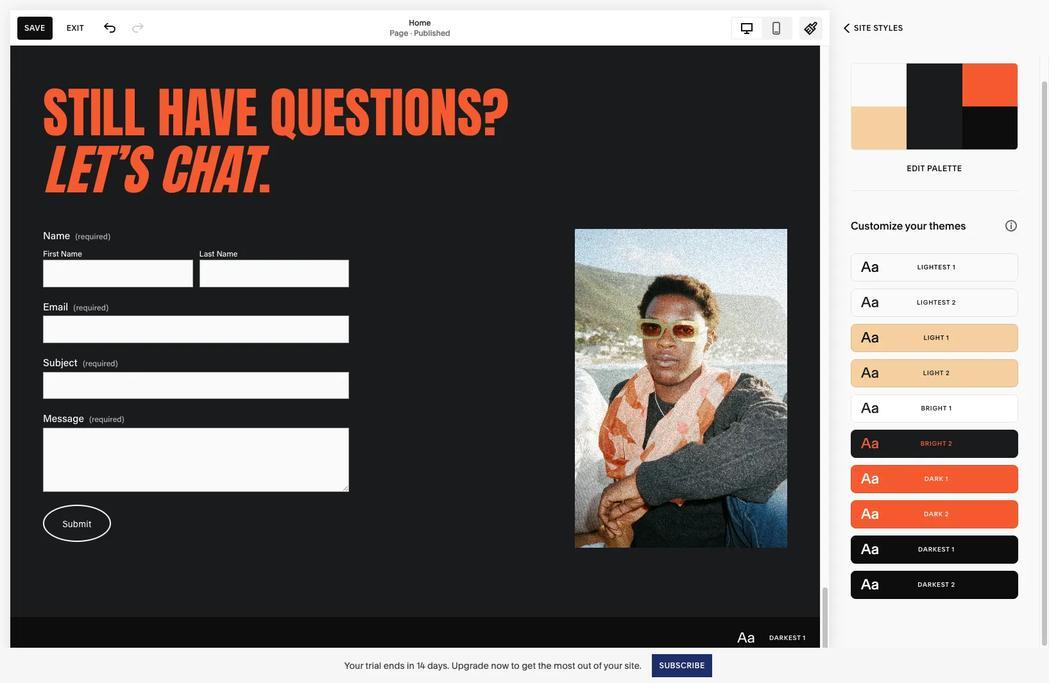 Task type: locate. For each thing, give the bounding box(es) containing it.
3 aa from the top
[[862, 329, 880, 347]]

0 vertical spatial dark
[[925, 476, 944, 483]]

lightest 2
[[917, 299, 957, 306]]

bright down light 2
[[922, 405, 947, 412]]

save button
[[17, 16, 52, 39]]

1 up bright 2
[[949, 405, 952, 412]]

aa
[[862, 259, 880, 276], [862, 294, 880, 311], [862, 329, 880, 347], [862, 365, 880, 382], [862, 400, 880, 417], [862, 435, 880, 453], [862, 471, 880, 488], [862, 506, 880, 523], [862, 541, 880, 558], [862, 576, 880, 594]]

out
[[578, 660, 592, 672]]

dark
[[925, 476, 944, 483], [924, 511, 943, 518]]

1 vertical spatial bright
[[921, 440, 947, 447]]

2 down light 1 on the right top of the page
[[946, 370, 950, 377]]

aa for lightest 1
[[862, 259, 880, 276]]

9 aa from the top
[[862, 541, 880, 558]]

4 aa from the top
[[862, 365, 880, 382]]

dark down dark 1
[[924, 511, 943, 518]]

now
[[491, 660, 509, 672]]

dark 1
[[925, 476, 949, 483]]

lightest down lightest 1
[[917, 299, 951, 306]]

save
[[24, 23, 45, 32]]

darkest
[[919, 546, 950, 553], [918, 582, 950, 589]]

1 vertical spatial dark
[[924, 511, 943, 518]]

edit palette
[[907, 164, 963, 173]]

1 vertical spatial darkest
[[918, 582, 950, 589]]

2 up dark 1
[[949, 440, 953, 447]]

·
[[410, 28, 412, 38]]

published
[[414, 28, 451, 38]]

1 vertical spatial your
[[604, 660, 623, 672]]

bright 2
[[921, 440, 953, 447]]

subscribe button
[[652, 654, 712, 678]]

light up light 2
[[924, 334, 945, 342]]

0 horizontal spatial your
[[604, 660, 623, 672]]

lightest for lightest 1
[[918, 264, 951, 271]]

6 aa from the top
[[862, 435, 880, 453]]

0 vertical spatial bright
[[922, 405, 947, 412]]

light up bright 1
[[924, 370, 944, 377]]

your right 'of'
[[604, 660, 623, 672]]

lightest
[[918, 264, 951, 271], [917, 299, 951, 306]]

darkest down darkest 1
[[918, 582, 950, 589]]

2 for light 2
[[946, 370, 950, 377]]

14
[[417, 660, 425, 672]]

5 aa from the top
[[862, 400, 880, 417]]

0 vertical spatial lightest
[[918, 264, 951, 271]]

1
[[953, 264, 956, 271], [947, 334, 950, 342], [949, 405, 952, 412], [946, 476, 949, 483], [952, 546, 955, 553]]

8 aa from the top
[[862, 506, 880, 523]]

bright
[[922, 405, 947, 412], [921, 440, 947, 447]]

0 vertical spatial your
[[906, 220, 927, 232]]

2 dark from the top
[[924, 511, 943, 518]]

1 down 'lightest 2'
[[947, 334, 950, 342]]

1 dark from the top
[[925, 476, 944, 483]]

site styles button
[[830, 14, 918, 42]]

exit
[[67, 23, 84, 32]]

1 horizontal spatial your
[[906, 220, 927, 232]]

2
[[953, 299, 957, 306], [946, 370, 950, 377], [949, 440, 953, 447], [945, 511, 949, 518], [952, 582, 956, 589]]

1 vertical spatial light
[[924, 370, 944, 377]]

your
[[906, 220, 927, 232], [604, 660, 623, 672]]

light for light 2
[[924, 370, 944, 377]]

exit button
[[60, 16, 91, 39]]

tab list
[[732, 18, 792, 38]]

darkest down the dark 2
[[919, 546, 950, 553]]

bright for bright 2
[[921, 440, 947, 447]]

1 up 'lightest 2'
[[953, 264, 956, 271]]

1 for bright 1
[[949, 405, 952, 412]]

get
[[522, 660, 536, 672]]

2 aa from the top
[[862, 294, 880, 311]]

7 aa from the top
[[862, 471, 880, 488]]

2 down lightest 1
[[953, 299, 957, 306]]

bright up dark 1
[[921, 440, 947, 447]]

1 vertical spatial lightest
[[917, 299, 951, 306]]

aa for dark 2
[[862, 506, 880, 523]]

1 aa from the top
[[862, 259, 880, 276]]

of
[[594, 660, 602, 672]]

0 vertical spatial light
[[924, 334, 945, 342]]

lightest up 'lightest 2'
[[918, 264, 951, 271]]

lightest for lightest 2
[[917, 299, 951, 306]]

1 up darkest 2 on the bottom right of the page
[[952, 546, 955, 553]]

2 down darkest 1
[[952, 582, 956, 589]]

aa for light 2
[[862, 365, 880, 382]]

most
[[554, 660, 576, 672]]

1 for dark 1
[[946, 476, 949, 483]]

to
[[511, 660, 520, 672]]

10 aa from the top
[[862, 576, 880, 594]]

bright 1
[[922, 405, 952, 412]]

palette
[[928, 164, 963, 173]]

ends
[[384, 660, 405, 672]]

dark up the dark 2
[[925, 476, 944, 483]]

0 vertical spatial darkest
[[919, 546, 950, 553]]

aa for darkest 2
[[862, 576, 880, 594]]

2 down dark 1
[[945, 511, 949, 518]]

1 up the dark 2
[[946, 476, 949, 483]]

your left themes
[[906, 220, 927, 232]]

page
[[390, 28, 409, 38]]

themes
[[930, 220, 966, 232]]

light
[[924, 334, 945, 342], [924, 370, 944, 377]]



Task type: vqa. For each thing, say whether or not it's contained in the screenshot.
topmost your
yes



Task type: describe. For each thing, give the bounding box(es) containing it.
1 for light 1
[[947, 334, 950, 342]]

your trial ends in 14 days. upgrade now to get the most out of your site.
[[345, 660, 642, 672]]

customize your themes
[[851, 220, 966, 232]]

styles
[[874, 23, 904, 33]]

trial
[[366, 660, 382, 672]]

aa for darkest 1
[[862, 541, 880, 558]]

1 for darkest 1
[[952, 546, 955, 553]]

2 for dark 2
[[945, 511, 949, 518]]

site styles
[[854, 23, 904, 33]]

home
[[409, 18, 431, 27]]

1 for lightest 1
[[953, 264, 956, 271]]

aa for lightest 2
[[862, 294, 880, 311]]

aa for bright 2
[[862, 435, 880, 453]]

light 1
[[924, 334, 950, 342]]

aa for bright 1
[[862, 400, 880, 417]]

aa for dark 1
[[862, 471, 880, 488]]

aa for light 1
[[862, 329, 880, 347]]

2 for darkest 2
[[952, 582, 956, 589]]

lightest 1
[[918, 264, 956, 271]]

subscribe
[[659, 661, 705, 671]]

site.
[[625, 660, 642, 672]]

edit palette button
[[851, 157, 1019, 180]]

in
[[407, 660, 415, 672]]

light 2
[[924, 370, 950, 377]]

bright for bright 1
[[922, 405, 947, 412]]

2 for lightest 2
[[953, 299, 957, 306]]

days.
[[427, 660, 450, 672]]

customize
[[851, 220, 903, 232]]

edit
[[907, 164, 926, 173]]

dark 2
[[924, 511, 949, 518]]

darkest 2
[[918, 582, 956, 589]]

light for light 1
[[924, 334, 945, 342]]

dark for dark 1
[[925, 476, 944, 483]]

darkest 1
[[919, 546, 955, 553]]

the
[[538, 660, 552, 672]]

home page · published
[[390, 18, 451, 38]]

upgrade
[[452, 660, 489, 672]]

site
[[854, 23, 872, 33]]

dark for dark 2
[[924, 511, 943, 518]]

your
[[345, 660, 363, 672]]

darkest for darkest 1
[[919, 546, 950, 553]]

darkest for darkest 2
[[918, 582, 950, 589]]

2 for bright 2
[[949, 440, 953, 447]]



